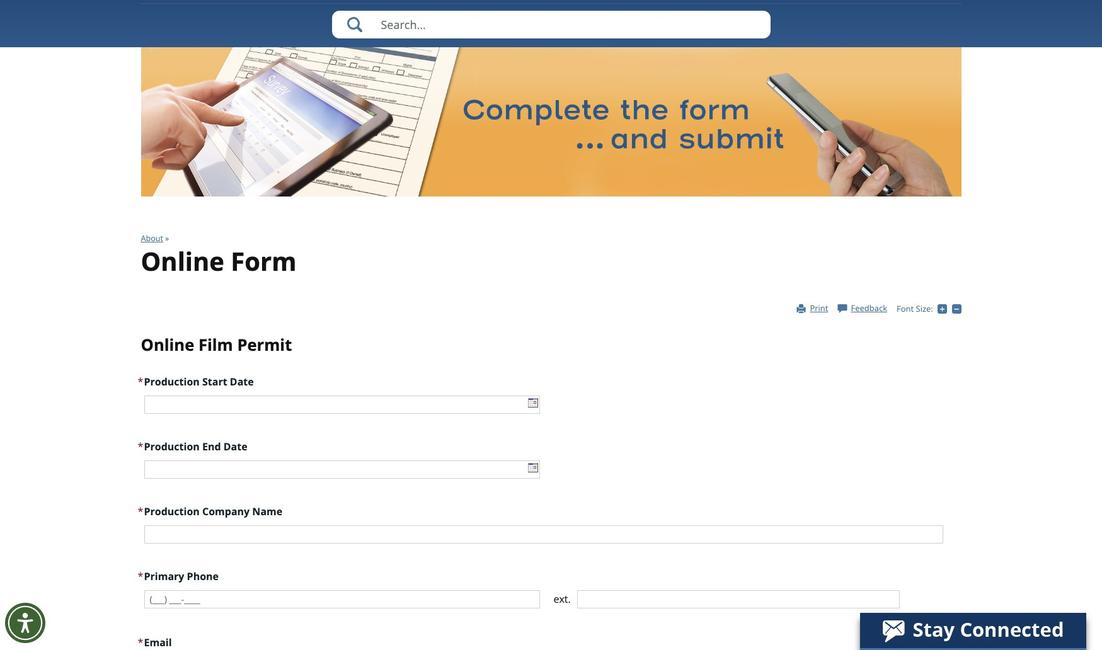 Task type: describe. For each thing, give the bounding box(es) containing it.
about link
[[141, 233, 163, 244]]

production for production company name
[[144, 505, 200, 519]]

* for production start date
[[138, 375, 143, 389]]

form
[[231, 244, 297, 279]]

print link
[[797, 303, 829, 314]]

online inside about online form
[[141, 244, 224, 279]]

about online form
[[141, 233, 297, 279]]

ext.
[[554, 593, 571, 606]]

ext. text field
[[577, 591, 900, 609]]

* for primary phone
[[138, 570, 143, 584]]

online film permit
[[141, 334, 292, 356]]

production for production start date
[[144, 375, 200, 389]]

font
[[897, 303, 914, 315]]

columnusercontrol1 main content
[[138, 0, 964, 651]]

date for production end date
[[224, 440, 248, 454]]

film
[[199, 334, 233, 356]]

Search text field
[[332, 11, 771, 38]]

This is a phone number field. telephone field
[[144, 591, 540, 609]]

date for production start date
[[230, 375, 254, 389]]

* for production company name
[[138, 505, 143, 519]]

feedback link
[[838, 303, 888, 314]]

Production Company Name text field
[[144, 526, 944, 544]]

about
[[141, 233, 163, 244]]

* production end date
[[138, 440, 248, 454]]

feedback
[[851, 303, 888, 314]]

* production start date
[[138, 375, 254, 389]]

size:
[[916, 303, 934, 315]]

primary
[[144, 570, 184, 584]]

person's hand clicking on online survey on tablet and hand holding mobile device and text that reads "complete the form ... and submit" image
[[141, 47, 962, 197]]



Task type: locate. For each thing, give the bounding box(es) containing it.
stay connected image
[[861, 613, 1086, 649]]

1 vertical spatial production
[[144, 440, 200, 454]]

2 vertical spatial production
[[144, 505, 200, 519]]

date right end
[[224, 440, 248, 454]]

1 online from the top
[[141, 244, 224, 279]]

* email
[[138, 636, 172, 650]]

production left end
[[144, 440, 200, 454]]

production left start
[[144, 375, 200, 389]]

+ link
[[938, 303, 952, 314]]

name
[[252, 505, 283, 519]]

5 * from the top
[[138, 636, 143, 650]]

production for production end date
[[144, 440, 200, 454]]

end
[[202, 440, 221, 454]]

Production Start Date text field
[[144, 396, 540, 414]]

- link
[[952, 303, 964, 314]]

font size:
[[897, 303, 934, 315]]

start
[[202, 375, 227, 389]]

primary phone group
[[144, 591, 959, 610]]

3 production from the top
[[144, 505, 200, 519]]

2 * from the top
[[138, 440, 143, 454]]

1 production from the top
[[144, 375, 200, 389]]

Production End Date text field
[[144, 461, 540, 479]]

1 vertical spatial date
[[224, 440, 248, 454]]

*
[[138, 375, 143, 389], [138, 440, 143, 454], [138, 505, 143, 519], [138, 570, 143, 584], [138, 636, 143, 650]]

2 online from the top
[[141, 334, 194, 356]]

font size: link
[[897, 303, 934, 315]]

0 vertical spatial online
[[141, 244, 224, 279]]

-
[[962, 303, 964, 314]]

phone
[[187, 570, 219, 584]]

0 vertical spatial date
[[230, 375, 254, 389]]

date right start
[[230, 375, 254, 389]]

* primary phone
[[138, 570, 219, 584]]

1 vertical spatial online
[[141, 334, 194, 356]]

company
[[202, 505, 250, 519]]

* for production end date
[[138, 440, 143, 454]]

online
[[141, 244, 224, 279], [141, 334, 194, 356]]

permit
[[237, 334, 292, 356]]

0 vertical spatial production
[[144, 375, 200, 389]]

email
[[144, 636, 172, 650]]

production left company
[[144, 505, 200, 519]]

+
[[948, 303, 952, 314]]

* production company name
[[138, 505, 283, 519]]

1 * from the top
[[138, 375, 143, 389]]

3 * from the top
[[138, 505, 143, 519]]

date
[[230, 375, 254, 389], [224, 440, 248, 454]]

2 production from the top
[[144, 440, 200, 454]]

4 * from the top
[[138, 570, 143, 584]]

production
[[144, 375, 200, 389], [144, 440, 200, 454], [144, 505, 200, 519]]

print
[[810, 303, 829, 314]]



Task type: vqa. For each thing, say whether or not it's contained in the screenshot.
second Production from the bottom of the COLUMNUSERCONTROL1 main content
yes



